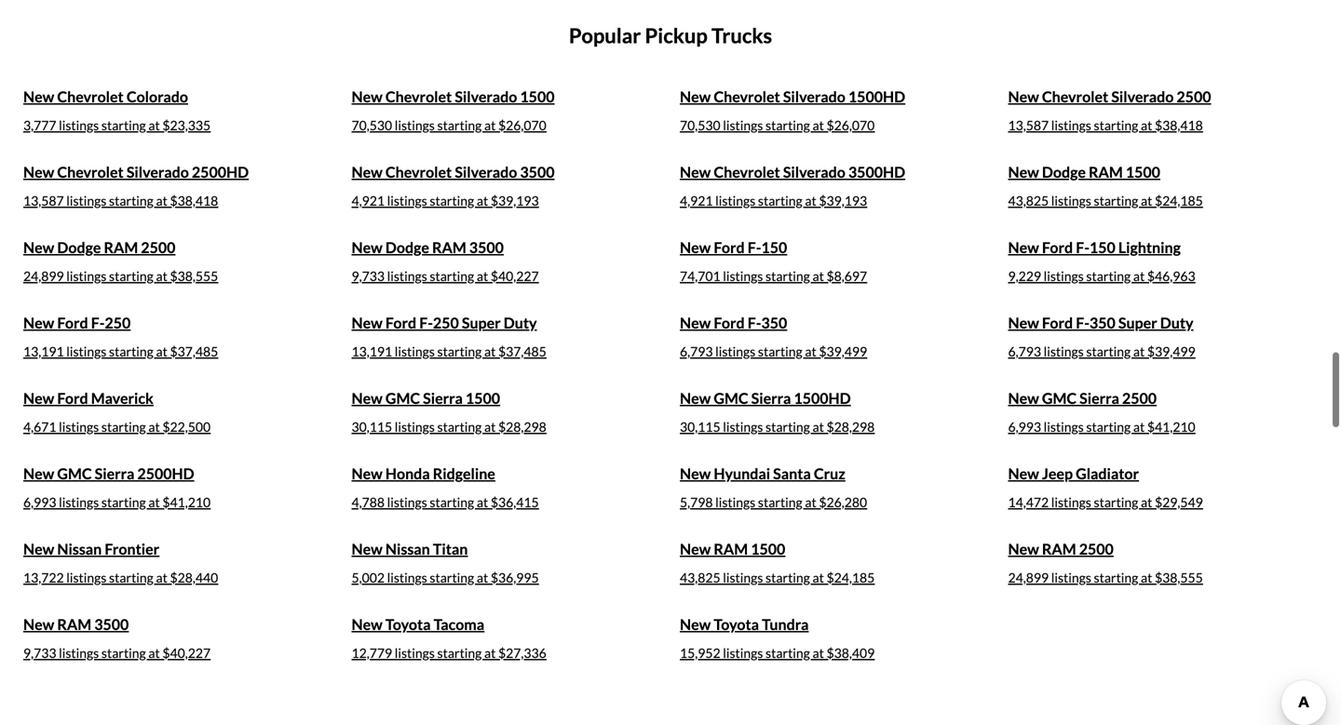 Task type: describe. For each thing, give the bounding box(es) containing it.
starting for new honda ridgeline
[[430, 495, 474, 511]]

listings for new toyota tacoma
[[395, 646, 435, 662]]

chevrolet for new chevrolet silverado 3500hd
[[714, 163, 781, 181]]

f- for new ford f-150
[[748, 239, 762, 257]]

gmc for new gmc sierra 2500hd
[[57, 465, 92, 483]]

3500 for new chevrolet silverado 3500
[[520, 163, 555, 181]]

chevrolet for new chevrolet silverado 3500
[[386, 163, 452, 181]]

new ram 1500
[[680, 540, 786, 559]]

2500hd for new chevrolet silverado 2500hd
[[192, 163, 249, 181]]

150 for new ford f-150 lightning
[[1090, 239, 1116, 257]]

5,002 listings starting at $36,995
[[352, 570, 539, 586]]

listings for new chevrolet silverado 1500hd
[[723, 117, 763, 133]]

30,115 for new gmc sierra 1500
[[352, 419, 392, 435]]

$41,210 for 2500
[[1148, 419, 1196, 435]]

santa
[[773, 465, 811, 483]]

sierra for 2500hd
[[95, 465, 134, 483]]

$36,995
[[491, 570, 539, 586]]

15,952 listings starting at $38,409
[[680, 646, 875, 662]]

13,587 listings starting at $38,418 for 2500
[[1009, 117, 1204, 133]]

4,671
[[23, 419, 56, 435]]

$38,418 for 2500hd
[[170, 193, 218, 209]]

new ford f-250 super duty
[[352, 314, 537, 332]]

new jeep gladiator
[[1009, 465, 1140, 483]]

1500hd for new chevrolet silverado 1500hd
[[849, 88, 906, 106]]

2500 for new dodge ram 2500
[[141, 239, 176, 257]]

13,722 listings starting at $28,440
[[23, 570, 218, 586]]

6,793 for new ford f-350 super duty
[[1009, 344, 1042, 360]]

honda
[[386, 465, 430, 483]]

250 for new ford f-250 super duty
[[433, 314, 459, 332]]

new gmc sierra 2500
[[1009, 390, 1157, 408]]

4,788 listings starting at $36,415
[[352, 495, 539, 511]]

9,733 for new dodge ram 3500
[[352, 268, 385, 284]]

new toyota tundra
[[680, 616, 809, 634]]

maverick
[[91, 390, 154, 408]]

new for new gmc sierra 1500hd
[[680, 390, 711, 408]]

6,993 for new gmc sierra 2500hd
[[23, 495, 56, 511]]

new toyota tacoma
[[352, 616, 485, 634]]

lightning
[[1119, 239, 1181, 257]]

5,002
[[352, 570, 385, 586]]

new ford f-250
[[23, 314, 131, 332]]

150 for new ford f-150
[[762, 239, 788, 257]]

starting for new dodge ram 3500
[[430, 268, 474, 284]]

ford for new ford f-250 super duty
[[386, 314, 417, 332]]

chevrolet for new chevrolet colorado
[[57, 88, 124, 106]]

new honda ridgeline
[[352, 465, 496, 483]]

13,191 listings starting at $37,485 for new ford f-250 super duty
[[352, 344, 547, 360]]

new chevrolet silverado 2500
[[1009, 88, 1212, 106]]

2 vertical spatial 3500
[[94, 616, 129, 634]]

6,993 listings starting at $41,210 for 2500
[[1009, 419, 1196, 435]]

3,777 listings starting at $23,335
[[23, 117, 211, 133]]

at for new toyota tundra
[[813, 646, 824, 662]]

starting for new gmc sierra 1500
[[437, 419, 482, 435]]

listings for new dodge ram 3500
[[387, 268, 427, 284]]

starting for new ford f-150 lightning
[[1087, 268, 1131, 284]]

new ford f-350
[[680, 314, 788, 332]]

starting for new chevrolet colorado
[[101, 117, 146, 133]]

2500hd for new gmc sierra 2500hd
[[137, 465, 194, 483]]

at for new gmc sierra 1500
[[485, 419, 496, 435]]

$29,549
[[1155, 495, 1204, 511]]

dodge for new dodge ram 1500
[[1043, 163, 1086, 181]]

new gmc sierra 1500hd
[[680, 390, 851, 408]]

new for new ford f-350
[[680, 314, 711, 332]]

new nissan frontier
[[23, 540, 160, 559]]

30,115 listings starting at $28,298 for 1500
[[352, 419, 547, 435]]

new for new gmc sierra 1500
[[352, 390, 383, 408]]

9,229 listings starting at $46,963
[[1009, 268, 1196, 284]]

super for 250
[[462, 314, 501, 332]]

new for new dodge ram 3500
[[352, 239, 383, 257]]

at for new ford f-250 super duty
[[485, 344, 496, 360]]

$28,440
[[170, 570, 218, 586]]

new for new hyundai santa cruz
[[680, 465, 711, 483]]

tacoma
[[434, 616, 485, 634]]

9,229
[[1009, 268, 1042, 284]]

colorado
[[127, 88, 188, 106]]

at for new dodge ram 2500
[[156, 268, 168, 284]]

new chevrolet silverado 1500hd
[[680, 88, 906, 106]]

13,722
[[23, 570, 64, 586]]

at for new honda ridgeline
[[477, 495, 488, 511]]

12,779 listings starting at $27,336
[[352, 646, 547, 662]]

74,701
[[680, 268, 721, 284]]

new chevrolet silverado 1500
[[352, 88, 555, 106]]

ram down 5,798 listings starting at $26,280
[[714, 540, 748, 559]]

duty for new ford f-350 super duty
[[1161, 314, 1194, 332]]

chevrolet for new chevrolet silverado 2500
[[1043, 88, 1109, 106]]

starting for new gmc sierra 1500hd
[[766, 419, 810, 435]]

$38,409
[[827, 646, 875, 662]]

listings for new ram 2500
[[1052, 570, 1092, 586]]

starting for new dodge ram 2500
[[109, 268, 154, 284]]

hyundai
[[714, 465, 771, 483]]

starting for new chevrolet silverado 2500hd
[[109, 193, 154, 209]]

starting for new chevrolet silverado 1500hd
[[766, 117, 810, 133]]

gladiator
[[1076, 465, 1140, 483]]

9,733 for new ram 3500
[[23, 646, 56, 662]]

ridgeline
[[433, 465, 496, 483]]

new dodge ram 2500
[[23, 239, 176, 257]]

dodge for new dodge ram 3500
[[386, 239, 429, 257]]

pickup
[[645, 23, 708, 48]]

new for new ram 1500
[[680, 540, 711, 559]]

new chevrolet colorado
[[23, 88, 188, 106]]

24,899 listings starting at $38,555 for ram
[[23, 268, 218, 284]]

popular pickup trucks
[[569, 23, 772, 48]]

new nissan titan
[[352, 540, 468, 559]]

listings for new ford f-150 lightning
[[1044, 268, 1084, 284]]

tundra
[[762, 616, 809, 634]]

15,952
[[680, 646, 721, 662]]

starting for new ram 3500
[[101, 646, 146, 662]]

new ford maverick
[[23, 390, 154, 408]]

ram down new chevrolet silverado 3500
[[432, 239, 467, 257]]

gmc for new gmc sierra 1500hd
[[714, 390, 749, 408]]

at for new ford f-250
[[156, 344, 168, 360]]

listings for new ford f-250 super duty
[[395, 344, 435, 360]]

13,587 listings starting at $38,418 for 2500hd
[[23, 193, 218, 209]]

13,191 for new ford f-250
[[23, 344, 64, 360]]

listings for new chevrolet silverado 2500hd
[[66, 193, 107, 209]]

9,733 listings starting at $40,227 for ram
[[352, 268, 539, 284]]

new for new ford maverick
[[23, 390, 54, 408]]

starting for new ford f-350
[[758, 344, 803, 360]]

new gmc sierra 1500
[[352, 390, 500, 408]]

$22,500
[[163, 419, 211, 435]]

$24,185 for new dodge ram 1500
[[1155, 193, 1204, 209]]

70,530 listings starting at $26,070 for 1500
[[352, 117, 547, 133]]

new ford f-150 lightning
[[1009, 239, 1181, 257]]

new chevrolet silverado 2500hd
[[23, 163, 249, 181]]

new dodge ram 1500
[[1009, 163, 1161, 181]]

12,779
[[352, 646, 392, 662]]

ram down 14,472
[[1043, 540, 1077, 559]]

at for new ford f-150
[[813, 268, 824, 284]]

24,899 listings starting at $38,555 for 2500
[[1009, 570, 1204, 586]]

14,472 listings starting at $29,549
[[1009, 495, 1204, 511]]

new for new toyota tacoma
[[352, 616, 383, 634]]

new for new honda ridgeline
[[352, 465, 383, 483]]

duty for new ford f-250 super duty
[[504, 314, 537, 332]]

at for new nissan frontier
[[156, 570, 168, 586]]

$27,336
[[499, 646, 547, 662]]

listings for new ford f-250
[[66, 344, 107, 360]]

listings for new hyundai santa cruz
[[716, 495, 756, 511]]

43,825 listings starting at $24,185 for 1500
[[680, 570, 875, 586]]

at for new jeep gladiator
[[1141, 495, 1153, 511]]

70,530 for new chevrolet silverado 1500
[[352, 117, 392, 133]]

starting for new gmc sierra 2500hd
[[101, 495, 146, 511]]



Task type: vqa. For each thing, say whether or not it's contained in the screenshot.


Task type: locate. For each thing, give the bounding box(es) containing it.
6,793 down new ford f-350
[[680, 344, 713, 360]]

2 30,115 from the left
[[680, 419, 721, 435]]

starting down new ford f-150 lightning
[[1087, 268, 1131, 284]]

starting down new gmc sierra 2500hd
[[101, 495, 146, 511]]

2 150 from the left
[[1090, 239, 1116, 257]]

43,825 listings starting at $24,185 for ram
[[1009, 193, 1204, 209]]

1 150 from the left
[[762, 239, 788, 257]]

2 horizontal spatial dodge
[[1043, 163, 1086, 181]]

6,993 listings starting at $41,210 down the new gmc sierra 2500
[[1009, 419, 1196, 435]]

new ram 2500
[[1009, 540, 1114, 559]]

listings down new ford f-250 super duty
[[395, 344, 435, 360]]

4,921
[[352, 193, 385, 209], [680, 193, 713, 209]]

30,115 listings starting at $28,298
[[352, 419, 547, 435], [680, 419, 875, 435]]

1 horizontal spatial nissan
[[386, 540, 430, 559]]

150
[[762, 239, 788, 257], [1090, 239, 1116, 257]]

1 horizontal spatial 13,191
[[352, 344, 392, 360]]

jeep
[[1043, 465, 1073, 483]]

trucks
[[712, 23, 772, 48]]

dodge up new ford f-250 super duty
[[386, 239, 429, 257]]

13,191 listings starting at $37,485 up maverick
[[23, 344, 218, 360]]

1500hd up cruz
[[794, 390, 851, 408]]

$39,193 down new chevrolet silverado 3500
[[491, 193, 539, 209]]

$38,555 for new ram 2500
[[1155, 570, 1204, 586]]

2 4,921 from the left
[[680, 193, 713, 209]]

1 horizontal spatial 6,993 listings starting at $41,210
[[1009, 419, 1196, 435]]

0 vertical spatial 1500hd
[[849, 88, 906, 106]]

1 horizontal spatial super
[[1119, 314, 1158, 332]]

30,115 listings starting at $28,298 down new gmc sierra 1500
[[352, 419, 547, 435]]

1 vertical spatial 2500hd
[[137, 465, 194, 483]]

dodge up new ford f-150 lightning
[[1043, 163, 1086, 181]]

350 down 9,229 listings starting at $46,963
[[1090, 314, 1116, 332]]

1 vertical spatial 3500
[[469, 239, 504, 257]]

2 super from the left
[[1119, 314, 1158, 332]]

new for new ford f-250 super duty
[[352, 314, 383, 332]]

$26,070 for 1500
[[499, 117, 547, 133]]

1 horizontal spatial 6,793
[[1009, 344, 1042, 360]]

0 vertical spatial 13,587
[[1009, 117, 1049, 133]]

2 70,530 from the left
[[680, 117, 721, 133]]

1 horizontal spatial 250
[[433, 314, 459, 332]]

chevrolet down the "3,777 listings starting at $23,335"
[[57, 163, 124, 181]]

1 vertical spatial 13,587 listings starting at $38,418
[[23, 193, 218, 209]]

2 4,921 listings starting at $39,193 from the left
[[680, 193, 868, 209]]

starting for new ford f-350 super duty
[[1087, 344, 1131, 360]]

$39,193
[[491, 193, 539, 209], [819, 193, 868, 209]]

$26,070
[[499, 117, 547, 133], [827, 117, 875, 133]]

starting down the tundra
[[766, 646, 810, 662]]

0 horizontal spatial 13,191
[[23, 344, 64, 360]]

0 vertical spatial 6,993
[[1009, 419, 1042, 435]]

1 horizontal spatial duty
[[1161, 314, 1194, 332]]

1 $39,499 from the left
[[819, 344, 868, 360]]

3500
[[520, 163, 555, 181], [469, 239, 504, 257], [94, 616, 129, 634]]

0 vertical spatial 13,587 listings starting at $38,418
[[1009, 117, 1204, 133]]

at for new gmc sierra 2500
[[1134, 419, 1145, 435]]

listings for new chevrolet silverado 3500
[[387, 193, 427, 209]]

6,793 listings starting at $39,499 for new ford f-350 super duty
[[1009, 344, 1196, 360]]

$36,415
[[491, 495, 539, 511]]

titan
[[433, 540, 468, 559]]

4,788
[[352, 495, 385, 511]]

at down 14,472 listings starting at $29,549
[[1141, 570, 1153, 586]]

6,793
[[680, 344, 713, 360], [1009, 344, 1042, 360]]

2 6,793 from the left
[[1009, 344, 1042, 360]]

$39,499 down $46,963
[[1148, 344, 1196, 360]]

4,921 listings starting at $39,193 for 3500hd
[[680, 193, 868, 209]]

0 horizontal spatial 4,921
[[352, 193, 385, 209]]

13,191 listings starting at $37,485
[[23, 344, 218, 360], [352, 344, 547, 360]]

0 horizontal spatial 24,899 listings starting at $38,555
[[23, 268, 218, 284]]

new for new ford f-150 lightning
[[1009, 239, 1040, 257]]

at for new chevrolet silverado 3500hd
[[805, 193, 817, 209]]

2 30,115 listings starting at $28,298 from the left
[[680, 419, 875, 435]]

new for new chevrolet silverado 2500
[[1009, 88, 1040, 106]]

new dodge ram 3500
[[352, 239, 504, 257]]

ford for new ford maverick
[[57, 390, 88, 408]]

1 vertical spatial 1500hd
[[794, 390, 851, 408]]

$37,485 for new ford f-250
[[170, 344, 218, 360]]

at down new chevrolet silverado 2500hd
[[156, 193, 168, 209]]

$37,485
[[170, 344, 218, 360], [499, 344, 547, 360]]

0 horizontal spatial super
[[462, 314, 501, 332]]

starting down the new gmc sierra 2500
[[1087, 419, 1131, 435]]

9,733 listings starting at $40,227 down new ram 3500
[[23, 646, 211, 662]]

2 70,530 listings starting at $26,070 from the left
[[680, 117, 875, 133]]

sierra for 1500
[[423, 390, 463, 408]]

1 horizontal spatial $38,555
[[1155, 570, 1204, 586]]

1 250 from the left
[[105, 314, 131, 332]]

2 horizontal spatial 3500
[[520, 163, 555, 181]]

0 horizontal spatial $39,193
[[491, 193, 539, 209]]

0 vertical spatial $41,210
[[1148, 419, 1196, 435]]

listings down new ram 2500
[[1052, 570, 1092, 586]]

new for new ram 2500
[[1009, 540, 1040, 559]]

24,899 up new ford f-250
[[23, 268, 64, 284]]

0 horizontal spatial 13,587
[[23, 193, 64, 209]]

dodge
[[1043, 163, 1086, 181], [57, 239, 101, 257], [386, 239, 429, 257]]

ford for new ford f-350 super duty
[[1043, 314, 1073, 332]]

3,777
[[23, 117, 56, 133]]

6,993
[[1009, 419, 1042, 435], [23, 495, 56, 511]]

30,115
[[352, 419, 392, 435], [680, 419, 721, 435]]

1 $37,485 from the left
[[170, 344, 218, 360]]

1 nissan from the left
[[57, 540, 102, 559]]

13,587 up "new dodge ram 2500"
[[23, 193, 64, 209]]

new
[[23, 88, 54, 106], [352, 88, 383, 106], [680, 88, 711, 106], [1009, 88, 1040, 106], [23, 163, 54, 181], [352, 163, 383, 181], [680, 163, 711, 181], [1009, 163, 1040, 181], [23, 239, 54, 257], [352, 239, 383, 257], [680, 239, 711, 257], [1009, 239, 1040, 257], [23, 314, 54, 332], [352, 314, 383, 332], [680, 314, 711, 332], [1009, 314, 1040, 332], [23, 390, 54, 408], [352, 390, 383, 408], [680, 390, 711, 408], [1009, 390, 1040, 408], [23, 465, 54, 483], [352, 465, 383, 483], [680, 465, 711, 483], [1009, 465, 1040, 483], [23, 540, 54, 559], [352, 540, 383, 559], [680, 540, 711, 559], [1009, 540, 1040, 559], [23, 616, 54, 634], [352, 616, 383, 634], [680, 616, 711, 634]]

at left $27,336
[[485, 646, 496, 662]]

2 250 from the left
[[433, 314, 459, 332]]

1 horizontal spatial $41,210
[[1148, 419, 1196, 435]]

ford
[[714, 239, 745, 257], [1043, 239, 1073, 257], [57, 314, 88, 332], [386, 314, 417, 332], [714, 314, 745, 332], [1043, 314, 1073, 332], [57, 390, 88, 408]]

2 $28,298 from the left
[[827, 419, 875, 435]]

74,701 listings starting at $8,697
[[680, 268, 868, 284]]

2 $37,485 from the left
[[499, 344, 547, 360]]

1 horizontal spatial 43,825 listings starting at $24,185
[[1009, 193, 1204, 209]]

9,733 listings starting at $40,227 for 3500
[[23, 646, 211, 662]]

0 horizontal spatial $41,210
[[163, 495, 211, 511]]

at
[[149, 117, 160, 133], [485, 117, 496, 133], [813, 117, 824, 133], [1141, 117, 1153, 133], [156, 193, 168, 209], [477, 193, 488, 209], [805, 193, 817, 209], [1141, 193, 1153, 209], [156, 268, 168, 284], [477, 268, 488, 284], [813, 268, 824, 284], [1134, 268, 1145, 284], [156, 344, 168, 360], [485, 344, 496, 360], [805, 344, 817, 360], [1134, 344, 1145, 360], [149, 419, 160, 435], [485, 419, 496, 435], [813, 419, 824, 435], [1134, 419, 1145, 435], [149, 495, 160, 511], [477, 495, 488, 511], [805, 495, 817, 511], [1141, 495, 1153, 511], [156, 570, 168, 586], [477, 570, 488, 586], [813, 570, 824, 586], [1141, 570, 1153, 586], [149, 646, 160, 662], [485, 646, 496, 662], [813, 646, 824, 662]]

listings down new jeep gladiator
[[1052, 495, 1092, 511]]

70,530 listings starting at $26,070
[[352, 117, 547, 133], [680, 117, 875, 133]]

0 vertical spatial 9,733
[[352, 268, 385, 284]]

$24,185 for new ram 1500
[[827, 570, 875, 586]]

listings down new gmc sierra 2500hd
[[59, 495, 99, 511]]

$39,499 for new ford f-350 super duty
[[1148, 344, 1196, 360]]

1 vertical spatial $38,555
[[1155, 570, 1204, 586]]

starting for new ford f-150
[[766, 268, 810, 284]]

f- up 74,701 listings starting at $8,697
[[748, 239, 762, 257]]

new ford f-350 super duty
[[1009, 314, 1194, 332]]

24,899 listings starting at $38,555 down "new dodge ram 2500"
[[23, 268, 218, 284]]

at left $29,549
[[1141, 495, 1153, 511]]

24,899 listings starting at $38,555 down new ram 2500
[[1009, 570, 1204, 586]]

1500 for new gmc sierra 1500
[[466, 390, 500, 408]]

1500 for new chevrolet silverado 1500
[[520, 88, 555, 106]]

sierra down new ford f-350 super duty
[[1080, 390, 1120, 408]]

at up cruz
[[813, 419, 824, 435]]

at down new ford f-350 super duty
[[1134, 344, 1145, 360]]

at left $26,280
[[805, 495, 817, 511]]

listings up new dodge ram 3500
[[387, 193, 427, 209]]

0 horizontal spatial 6,993
[[23, 495, 56, 511]]

9,733
[[352, 268, 385, 284], [23, 646, 56, 662]]

9,733 listings starting at $40,227
[[352, 268, 539, 284], [23, 646, 211, 662]]

at for new toyota tacoma
[[485, 646, 496, 662]]

1 $26,070 from the left
[[499, 117, 547, 133]]

5,798
[[680, 495, 713, 511]]

2 13,191 listings starting at $37,485 from the left
[[352, 344, 547, 360]]

24,899 listings starting at $38,555
[[23, 268, 218, 284], [1009, 570, 1204, 586]]

ram down new chevrolet silverado 2500hd
[[104, 239, 138, 257]]

at up ridgeline
[[485, 419, 496, 435]]

1 horizontal spatial $37,485
[[499, 344, 547, 360]]

$38,418
[[1155, 117, 1204, 133], [170, 193, 218, 209]]

chevrolet up new ford f-150
[[714, 163, 781, 181]]

$41,210 up $29,549
[[1148, 419, 1196, 435]]

at left $22,500
[[149, 419, 160, 435]]

13,587 listings starting at $38,418 down new chevrolet silverado 2500
[[1009, 117, 1204, 133]]

$41,210
[[1148, 419, 1196, 435], [163, 495, 211, 511]]

starting down new ford f-350 super duty
[[1087, 344, 1131, 360]]

1 4,921 from the left
[[352, 193, 385, 209]]

2500 for new gmc sierra 2500
[[1123, 390, 1157, 408]]

$26,280
[[819, 495, 868, 511]]

1 horizontal spatial 4,921
[[680, 193, 713, 209]]

0 horizontal spatial 30,115 listings starting at $28,298
[[352, 419, 547, 435]]

$28,298 up cruz
[[827, 419, 875, 435]]

1 70,530 listings starting at $26,070 from the left
[[352, 117, 547, 133]]

starting down new chevrolet silverado 2500hd
[[109, 193, 154, 209]]

starting
[[101, 117, 146, 133], [437, 117, 482, 133], [766, 117, 810, 133], [1094, 117, 1139, 133], [109, 193, 154, 209], [430, 193, 474, 209], [758, 193, 803, 209], [1094, 193, 1139, 209], [109, 268, 154, 284], [430, 268, 474, 284], [766, 268, 810, 284], [1087, 268, 1131, 284], [109, 344, 154, 360], [437, 344, 482, 360], [758, 344, 803, 360], [1087, 344, 1131, 360], [101, 419, 146, 435], [437, 419, 482, 435], [766, 419, 810, 435], [1087, 419, 1131, 435], [101, 495, 146, 511], [430, 495, 474, 511], [758, 495, 803, 511], [1094, 495, 1139, 511], [109, 570, 154, 586], [430, 570, 474, 586], [766, 570, 810, 586], [1094, 570, 1139, 586], [101, 646, 146, 662], [437, 646, 482, 662], [766, 646, 810, 662]]

14,472
[[1009, 495, 1049, 511]]

4,671 listings starting at $22,500
[[23, 419, 211, 435]]

1 vertical spatial 6,993
[[23, 495, 56, 511]]

new hyundai santa cruz
[[680, 465, 846, 483]]

250
[[105, 314, 131, 332], [433, 314, 459, 332]]

1 toyota from the left
[[386, 616, 431, 634]]

9,733 down new ram 3500
[[23, 646, 56, 662]]

at for new ram 2500
[[1141, 570, 1153, 586]]

starting for new ram 2500
[[1094, 570, 1139, 586]]

starting for new hyundai santa cruz
[[758, 495, 803, 511]]

1 horizontal spatial 150
[[1090, 239, 1116, 257]]

new for new dodge ram 1500
[[1009, 163, 1040, 181]]

ford down 74,701
[[714, 314, 745, 332]]

0 horizontal spatial 13,191 listings starting at $37,485
[[23, 344, 218, 360]]

0 horizontal spatial 250
[[105, 314, 131, 332]]

1 super from the left
[[462, 314, 501, 332]]

listings down "new dodge ram 2500"
[[66, 268, 107, 284]]

6,793 listings starting at $39,499
[[680, 344, 868, 360], [1009, 344, 1196, 360]]

at down new chevrolet silverado 3500
[[477, 193, 488, 209]]

listings for new toyota tundra
[[723, 646, 763, 662]]

2 350 from the left
[[1090, 314, 1116, 332]]

0 vertical spatial 24,899 listings starting at $38,555
[[23, 268, 218, 284]]

1 350 from the left
[[762, 314, 788, 332]]

new chevrolet silverado 3500hd
[[680, 163, 906, 181]]

toyota
[[386, 616, 431, 634], [714, 616, 759, 634]]

$40,227 down $28,440
[[163, 646, 211, 662]]

super
[[462, 314, 501, 332], [1119, 314, 1158, 332]]

0 horizontal spatial duty
[[504, 314, 537, 332]]

0 vertical spatial 24,899
[[23, 268, 64, 284]]

1 70,530 from the left
[[352, 117, 392, 133]]

at up the lightning
[[1141, 193, 1153, 209]]

1 13,191 from the left
[[23, 344, 64, 360]]

1 horizontal spatial toyota
[[714, 616, 759, 634]]

0 horizontal spatial toyota
[[386, 616, 431, 634]]

new chevrolet silverado 3500
[[352, 163, 555, 181]]

$41,210 for 2500hd
[[163, 495, 211, 511]]

duty
[[504, 314, 537, 332], [1161, 314, 1194, 332]]

listings
[[59, 117, 99, 133], [395, 117, 435, 133], [723, 117, 763, 133], [1052, 117, 1092, 133], [66, 193, 107, 209], [387, 193, 427, 209], [716, 193, 756, 209], [1052, 193, 1092, 209], [66, 268, 107, 284], [387, 268, 427, 284], [723, 268, 763, 284], [1044, 268, 1084, 284], [66, 344, 107, 360], [395, 344, 435, 360], [716, 344, 756, 360], [1044, 344, 1084, 360], [59, 419, 99, 435], [395, 419, 435, 435], [723, 419, 763, 435], [1044, 419, 1084, 435], [59, 495, 99, 511], [387, 495, 427, 511], [716, 495, 756, 511], [1052, 495, 1092, 511], [66, 570, 107, 586], [387, 570, 427, 586], [723, 570, 763, 586], [1052, 570, 1092, 586], [59, 646, 99, 662], [395, 646, 435, 662], [723, 646, 763, 662]]

sierra down new ford f-250 super duty
[[423, 390, 463, 408]]

gmc down 4,671 listings starting at $22,500 on the left
[[57, 465, 92, 483]]

1 horizontal spatial 13,587
[[1009, 117, 1049, 133]]

0 horizontal spatial dodge
[[57, 239, 101, 257]]

1 13,191 listings starting at $37,485 from the left
[[23, 344, 218, 360]]

4,921 listings starting at $39,193 for 3500
[[352, 193, 539, 209]]

$8,697
[[827, 268, 868, 284]]

chevrolet up new dodge ram 3500
[[386, 163, 452, 181]]

1 vertical spatial $24,185
[[827, 570, 875, 586]]

1 vertical spatial 43,825
[[680, 570, 721, 586]]

1 30,115 from the left
[[352, 419, 392, 435]]

2 toyota from the left
[[714, 616, 759, 634]]

sierra
[[423, 390, 463, 408], [752, 390, 791, 408], [1080, 390, 1120, 408], [95, 465, 134, 483]]

1 horizontal spatial $28,298
[[827, 419, 875, 435]]

toyota for tundra
[[714, 616, 759, 634]]

1 horizontal spatial $39,193
[[819, 193, 868, 209]]

$28,298 up $36,415
[[499, 419, 547, 435]]

frontier
[[105, 540, 160, 559]]

1 horizontal spatial $39,499
[[1148, 344, 1196, 360]]

starting for new chevrolet silverado 3500
[[430, 193, 474, 209]]

listings down new chevrolet silverado 1500
[[395, 117, 435, 133]]

starting up the tundra
[[766, 570, 810, 586]]

1 horizontal spatial 70,530 listings starting at $26,070
[[680, 117, 875, 133]]

1 $39,193 from the left
[[491, 193, 539, 209]]

nissan left titan
[[386, 540, 430, 559]]

listings down honda
[[387, 495, 427, 511]]

350 for new ford f-350 super duty
[[1090, 314, 1116, 332]]

starting for new nissan frontier
[[109, 570, 154, 586]]

f- for new ford f-250
[[91, 314, 105, 332]]

gmc for new gmc sierra 2500
[[1043, 390, 1077, 408]]

1 duty from the left
[[504, 314, 537, 332]]

at down new chevrolet silverado 1500
[[485, 117, 496, 133]]

30,115 for new gmc sierra 1500hd
[[680, 419, 721, 435]]

43,825 for dodge
[[1009, 193, 1049, 209]]

2 6,793 listings starting at $39,499 from the left
[[1009, 344, 1196, 360]]

1 horizontal spatial 3500
[[469, 239, 504, 257]]

starting for new ford f-250 super duty
[[437, 344, 482, 360]]

starting for new gmc sierra 2500
[[1087, 419, 1131, 435]]

2 duty from the left
[[1161, 314, 1194, 332]]

cruz
[[814, 465, 846, 483]]

13,587
[[1009, 117, 1049, 133], [23, 193, 64, 209]]

listings down new ford f-150
[[723, 268, 763, 284]]

1 vertical spatial 24,899
[[1009, 570, 1049, 586]]

starting for new ford maverick
[[101, 419, 146, 435]]

1 30,115 listings starting at $28,298 from the left
[[352, 419, 547, 435]]

1 horizontal spatial 30,115
[[680, 419, 721, 435]]

0 horizontal spatial 150
[[762, 239, 788, 257]]

150 up 9,229 listings starting at $46,963
[[1090, 239, 1116, 257]]

new for new chevrolet silverado 3500
[[352, 163, 383, 181]]

1 horizontal spatial 6,793 listings starting at $39,499
[[1009, 344, 1196, 360]]

$23,335
[[163, 117, 211, 133]]

at up new gmc sierra 1500hd
[[805, 344, 817, 360]]

150 up 74,701 listings starting at $8,697
[[762, 239, 788, 257]]

0 horizontal spatial 30,115
[[352, 419, 392, 435]]

43,825
[[1009, 193, 1049, 209], [680, 570, 721, 586]]

listings down new dodge ram 3500
[[387, 268, 427, 284]]

$40,227 for new ram 3500
[[163, 646, 211, 662]]

at left $36,415
[[477, 495, 488, 511]]

$40,227 up new ford f-250 super duty
[[491, 268, 539, 284]]

super down $46,963
[[1119, 314, 1158, 332]]

70,530 down pickup
[[680, 117, 721, 133]]

1 vertical spatial $40,227
[[163, 646, 211, 662]]

listings down new ford maverick at the bottom of the page
[[59, 419, 99, 435]]

1 6,793 listings starting at $39,499 from the left
[[680, 344, 868, 360]]

starting down new gmc sierra 1500hd
[[766, 419, 810, 435]]

0 horizontal spatial 43,825
[[680, 570, 721, 586]]

$28,298
[[499, 419, 547, 435], [827, 419, 875, 435]]

1 horizontal spatial 6,993
[[1009, 419, 1042, 435]]

at for new chevrolet silverado 1500hd
[[813, 117, 824, 133]]

at for new chevrolet silverado 1500
[[485, 117, 496, 133]]

nissan
[[57, 540, 102, 559], [386, 540, 430, 559]]

0 horizontal spatial 9,733 listings starting at $40,227
[[23, 646, 211, 662]]

at for new ford f-150 lightning
[[1134, 268, 1145, 284]]

$28,298 for 1500hd
[[827, 419, 875, 435]]

ram down 13,722
[[57, 616, 91, 634]]

0 horizontal spatial 6,793 listings starting at $39,499
[[680, 344, 868, 360]]

listings down new gmc sierra 1500hd
[[723, 419, 763, 435]]

$28,298 for 1500
[[499, 419, 547, 435]]

2 $26,070 from the left
[[827, 117, 875, 133]]

listings right the 3,777
[[59, 117, 99, 133]]

4,921 listings starting at $39,193 down new chevrolet silverado 3500
[[352, 193, 539, 209]]

silverado for 2500hd
[[127, 163, 189, 181]]

$46,963
[[1148, 268, 1196, 284]]

0 vertical spatial 2500hd
[[192, 163, 249, 181]]

1 horizontal spatial 9,733 listings starting at $40,227
[[352, 268, 539, 284]]

$26,070 for 1500hd
[[827, 117, 875, 133]]

at up gladiator
[[1134, 419, 1145, 435]]

0 vertical spatial $38,555
[[170, 268, 218, 284]]

1 horizontal spatial $26,070
[[827, 117, 875, 133]]

0 vertical spatial 9,733 listings starting at $40,227
[[352, 268, 539, 284]]

new ford f-150
[[680, 239, 788, 257]]

1 horizontal spatial 24,899 listings starting at $38,555
[[1009, 570, 1204, 586]]

$39,193 for 3500
[[491, 193, 539, 209]]

1 horizontal spatial 24,899
[[1009, 570, 1049, 586]]

0 vertical spatial 43,825
[[1009, 193, 1049, 209]]

starting for new toyota tacoma
[[437, 646, 482, 662]]

1 horizontal spatial 9,733
[[352, 268, 385, 284]]

new ram 3500
[[23, 616, 129, 634]]

starting for new ram 1500
[[766, 570, 810, 586]]

3500hd
[[849, 163, 906, 181]]

2 $39,193 from the left
[[819, 193, 868, 209]]

listings for new chevrolet silverado 3500hd
[[716, 193, 756, 209]]

1 vertical spatial $38,418
[[170, 193, 218, 209]]

ford left maverick
[[57, 390, 88, 408]]

350 down 74,701 listings starting at $8,697
[[762, 314, 788, 332]]

new for new dodge ram 2500
[[23, 239, 54, 257]]

1 vertical spatial 24,899 listings starting at $38,555
[[1009, 570, 1204, 586]]

new for new jeep gladiator
[[1009, 465, 1040, 483]]

2500hd
[[192, 163, 249, 181], [137, 465, 194, 483]]

0 horizontal spatial 70,530
[[352, 117, 392, 133]]

$24,185
[[1155, 193, 1204, 209], [827, 570, 875, 586]]

0 horizontal spatial 43,825 listings starting at $24,185
[[680, 570, 875, 586]]

ram
[[1089, 163, 1123, 181], [104, 239, 138, 257], [432, 239, 467, 257], [714, 540, 748, 559], [1043, 540, 1077, 559], [57, 616, 91, 634]]

2 nissan from the left
[[386, 540, 430, 559]]

listings down new chevrolet silverado 2500
[[1052, 117, 1092, 133]]

new for new nissan frontier
[[23, 540, 54, 559]]

$24,185 up $38,409
[[827, 570, 875, 586]]

$26,070 up 3500hd in the top right of the page
[[827, 117, 875, 133]]

listings for new chevrolet colorado
[[59, 117, 99, 133]]

starting down new ram 2500
[[1094, 570, 1139, 586]]

chevrolet
[[57, 88, 124, 106], [386, 88, 452, 106], [714, 88, 781, 106], [1043, 88, 1109, 106], [57, 163, 124, 181], [386, 163, 452, 181], [714, 163, 781, 181]]

f- for new ford f-150 lightning
[[1076, 239, 1090, 257]]

1 horizontal spatial 30,115 listings starting at $28,298
[[680, 419, 875, 435]]

starting for new jeep gladiator
[[1094, 495, 1139, 511]]

new for new chevrolet silverado 1500hd
[[680, 88, 711, 106]]

listings down hyundai
[[716, 495, 756, 511]]

0 horizontal spatial 13,587 listings starting at $38,418
[[23, 193, 218, 209]]

starting for new chevrolet silverado 2500
[[1094, 117, 1139, 133]]

1 $28,298 from the left
[[499, 419, 547, 435]]

sierra for 2500
[[1080, 390, 1120, 408]]

listings for new ford maverick
[[59, 419, 99, 435]]

at for new ford f-350 super duty
[[1134, 344, 1145, 360]]

starting for new chevrolet silverado 1500
[[437, 117, 482, 133]]

listings for new gmc sierra 1500
[[395, 419, 435, 435]]

1 horizontal spatial 13,191 listings starting at $37,485
[[352, 344, 547, 360]]

1 horizontal spatial 13,587 listings starting at $38,418
[[1009, 117, 1204, 133]]

1 vertical spatial 13,587
[[23, 193, 64, 209]]

0 horizontal spatial 4,921 listings starting at $39,193
[[352, 193, 539, 209]]

super down new dodge ram 3500
[[462, 314, 501, 332]]

$37,485 for new ford f-250 super duty
[[499, 344, 547, 360]]

350
[[762, 314, 788, 332], [1090, 314, 1116, 332]]

1 horizontal spatial 350
[[1090, 314, 1116, 332]]

popular
[[569, 23, 641, 48]]

43,825 listings starting at $24,185
[[1009, 193, 1204, 209], [680, 570, 875, 586]]

1 vertical spatial 6,993 listings starting at $41,210
[[23, 495, 211, 511]]

1 horizontal spatial $40,227
[[491, 268, 539, 284]]

listings down new gmc sierra 1500
[[395, 419, 435, 435]]

starting up maverick
[[109, 344, 154, 360]]

ram down new chevrolet silverado 2500
[[1089, 163, 1123, 181]]

0 vertical spatial $40,227
[[491, 268, 539, 284]]

gmc down new ford f-350
[[714, 390, 749, 408]]

0 vertical spatial $38,418
[[1155, 117, 1204, 133]]

1 vertical spatial 9,733
[[23, 646, 56, 662]]

1 vertical spatial 43,825 listings starting at $24,185
[[680, 570, 875, 586]]

0 horizontal spatial $24,185
[[827, 570, 875, 586]]

1 horizontal spatial dodge
[[386, 239, 429, 257]]

starting down gladiator
[[1094, 495, 1139, 511]]

0 horizontal spatial 3500
[[94, 616, 129, 634]]

5,798 listings starting at $26,280
[[680, 495, 868, 511]]

toyota up 12,779
[[386, 616, 431, 634]]

super for 350
[[1119, 314, 1158, 332]]

starting down new dodge ram 1500
[[1094, 193, 1139, 209]]

listings for new ram 3500
[[59, 646, 99, 662]]

new gmc sierra 2500hd
[[23, 465, 194, 483]]

2 $39,499 from the left
[[1148, 344, 1196, 360]]

1500
[[520, 88, 555, 106], [1126, 163, 1161, 181], [466, 390, 500, 408], [751, 540, 786, 559]]

1 4,921 listings starting at $39,193 from the left
[[352, 193, 539, 209]]

0 horizontal spatial 350
[[762, 314, 788, 332]]

toyota up 15,952
[[714, 616, 759, 634]]

$39,499 down $8,697
[[819, 344, 868, 360]]

ford for new ford f-150 lightning
[[1043, 239, 1073, 257]]

silverado
[[455, 88, 517, 106], [783, 88, 846, 106], [1112, 88, 1174, 106], [127, 163, 189, 181], [455, 163, 517, 181], [783, 163, 846, 181]]

silverado for 1500hd
[[783, 88, 846, 106]]

gmc for new gmc sierra 1500
[[386, 390, 420, 408]]

$40,227
[[491, 268, 539, 284], [163, 646, 211, 662]]

gmc up honda
[[386, 390, 420, 408]]

0 vertical spatial 3500
[[520, 163, 555, 181]]

at for new ford maverick
[[149, 419, 160, 435]]

0 vertical spatial 6,993 listings starting at $41,210
[[1009, 419, 1196, 435]]

1 horizontal spatial 70,530
[[680, 117, 721, 133]]

43,825 down new ram 1500
[[680, 570, 721, 586]]

at left $38,409
[[813, 646, 824, 662]]

listings down new ram 3500
[[59, 646, 99, 662]]

1500 for new dodge ram 1500
[[1126, 163, 1161, 181]]

1 6,793 from the left
[[680, 344, 713, 360]]

70,530 listings starting at $26,070 for 1500hd
[[680, 117, 875, 133]]

43,825 listings starting at $24,185 up the tundra
[[680, 570, 875, 586]]

at for new ram 3500
[[149, 646, 160, 662]]

0 horizontal spatial $40,227
[[163, 646, 211, 662]]

listings down new ford f-350 super duty
[[1044, 344, 1084, 360]]

2 13,191 from the left
[[352, 344, 392, 360]]

0 horizontal spatial $37,485
[[170, 344, 218, 360]]

0 horizontal spatial $28,298
[[499, 419, 547, 435]]

starting down titan
[[430, 570, 474, 586]]

0 horizontal spatial 70,530 listings starting at $26,070
[[352, 117, 547, 133]]

new for new nissan titan
[[352, 540, 383, 559]]

0 horizontal spatial 6,993 listings starting at $41,210
[[23, 495, 211, 511]]

listings down new ford f-350
[[716, 344, 756, 360]]

listings down the new nissan titan
[[387, 570, 427, 586]]

24,899
[[23, 268, 64, 284], [1009, 570, 1049, 586]]



